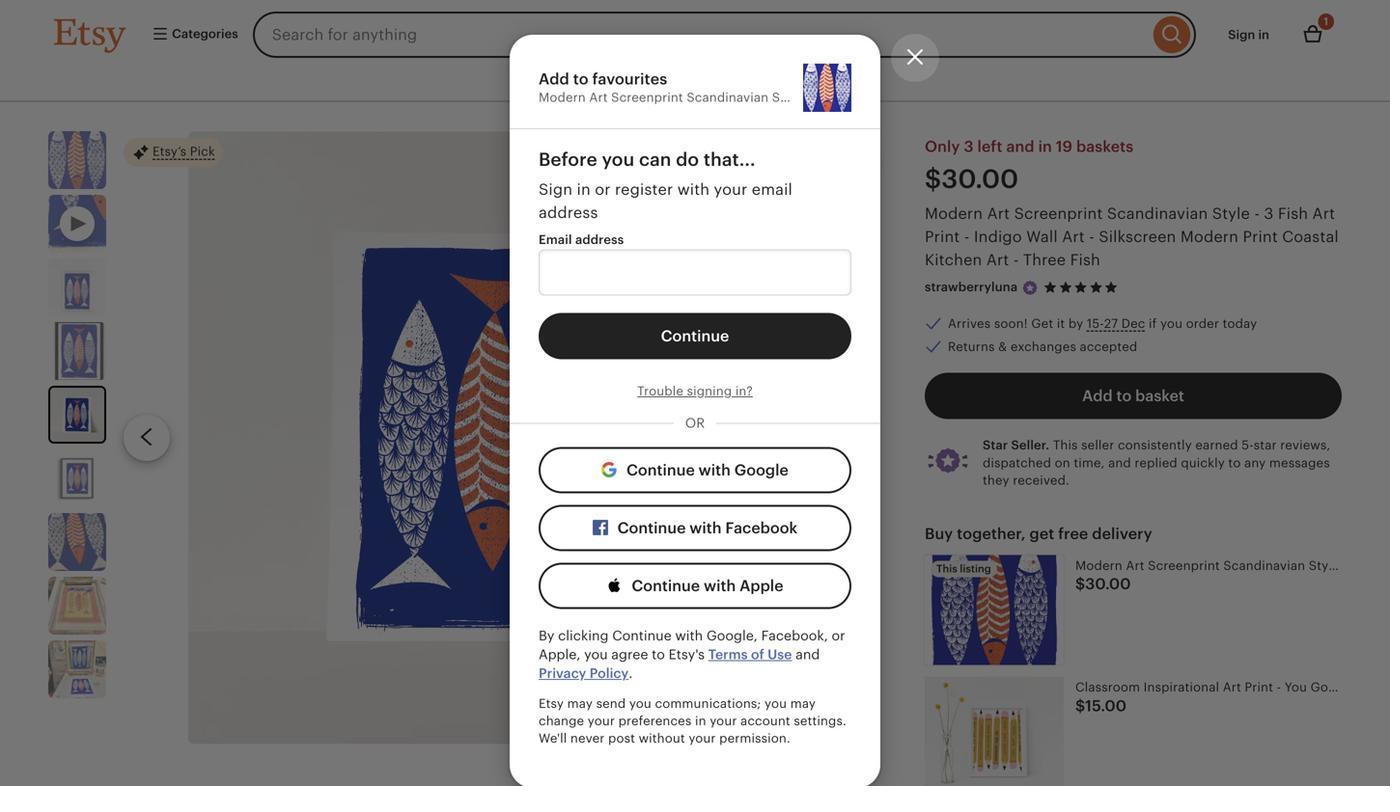 Task type: locate. For each thing, give the bounding box(es) containing it.
add to favourites
[[539, 70, 667, 88]]

3
[[964, 138, 974, 156], [1264, 205, 1274, 222]]

30.00
[[1085, 576, 1131, 593]]

1 horizontal spatial 3
[[1264, 205, 1274, 222]]

address down sign
[[539, 204, 598, 222]]

continue up continue with apple link
[[618, 520, 686, 537]]

print
[[925, 228, 960, 246], [1243, 228, 1278, 246]]

modern art screenprint scandinavian style 3 fish art print image 2 image
[[48, 259, 106, 317]]

with down do
[[677, 181, 710, 199]]

continue up the agree
[[612, 629, 672, 644]]

0 horizontal spatial print
[[925, 228, 960, 246]]

0 horizontal spatial or
[[595, 181, 611, 199]]

2 $ from the top
[[1076, 698, 1085, 715]]

star_seller image
[[1022, 279, 1039, 297]]

address right email
[[575, 233, 624, 247]]

2 vertical spatial and
[[796, 647, 820, 663]]

1 vertical spatial $
[[1076, 698, 1085, 715]]

google
[[735, 462, 789, 479]]

1 vertical spatial 3
[[1264, 205, 1274, 222]]

- left 'three'
[[1014, 251, 1019, 269]]

$ 30.00
[[1076, 576, 1131, 593]]

0 vertical spatial address
[[539, 204, 598, 222]]

modern down style
[[1181, 228, 1239, 246]]

favourites
[[592, 70, 667, 88]]

continue with apple link
[[539, 563, 852, 610]]

1 print from the left
[[925, 228, 960, 246]]

continue up trouble signing in? link
[[661, 328, 729, 345]]

2 vertical spatial in
[[695, 714, 706, 729]]

may up the settings. on the bottom right of page
[[790, 697, 816, 711]]

with up etsy's
[[675, 629, 703, 644]]

replied
[[1135, 456, 1178, 471]]

1 vertical spatial &
[[998, 340, 1007, 354]]

1 horizontal spatial may
[[790, 697, 816, 711]]

with left google
[[699, 462, 731, 479]]

1 horizontal spatial in
[[695, 714, 706, 729]]

use
[[768, 647, 792, 663]]

messages
[[1270, 456, 1330, 471]]

0 horizontal spatial fish
[[1070, 251, 1101, 269]]

&
[[631, 71, 640, 85], [998, 340, 1007, 354]]

returns
[[948, 340, 995, 354]]

email address
[[539, 233, 624, 247]]

or
[[685, 416, 705, 431]]

art & collectibles link
[[609, 71, 716, 85]]

art right homepage link
[[609, 71, 628, 85]]

continue with apple
[[628, 578, 784, 595]]

1 vertical spatial to
[[1229, 456, 1241, 471]]

signing
[[687, 384, 732, 399]]

1 vertical spatial and
[[1108, 456, 1131, 471]]

continue with facebook
[[614, 520, 798, 537]]

star
[[983, 439, 1008, 453]]

with for apple
[[704, 578, 736, 595]]

0 vertical spatial 3
[[964, 138, 974, 156]]

left
[[978, 138, 1003, 156]]

star
[[1254, 439, 1277, 453]]

1 may from the left
[[567, 697, 593, 711]]

in down communications;
[[695, 714, 706, 729]]

1 horizontal spatial to
[[652, 647, 665, 663]]

modern down $30.00
[[925, 205, 983, 222]]

with for google
[[699, 462, 731, 479]]

1 vertical spatial in
[[577, 181, 591, 199]]

fish up coastal
[[1278, 205, 1308, 222]]

to left any on the bottom right of page
[[1229, 456, 1241, 471]]

1 horizontal spatial print
[[1243, 228, 1278, 246]]

0 vertical spatial modern
[[925, 205, 983, 222]]

3 left left
[[964, 138, 974, 156]]

buy
[[925, 525, 953, 543]]

menu bar
[[54, 70, 1336, 103]]

1 $ from the top
[[1076, 576, 1085, 593]]

2 horizontal spatial and
[[1108, 456, 1131, 471]]

and inside the terms of use and privacy policy .
[[796, 647, 820, 663]]

in
[[1038, 138, 1052, 156], [577, 181, 591, 199], [695, 714, 706, 729]]

$ down free
[[1076, 576, 1085, 593]]

this seller consistently earned 5-star reviews, dispatched on time, and replied quickly to any messages they received.
[[983, 439, 1331, 488]]

1 horizontal spatial and
[[1006, 138, 1035, 156]]

three
[[1023, 251, 1066, 269]]

to inside by clicking continue with google, facebook, or apple, you agree to etsy's
[[652, 647, 665, 663]]

$ for 30.00
[[1076, 576, 1085, 593]]

1 vertical spatial or
[[832, 629, 845, 644]]

& for returns
[[998, 340, 1007, 354]]

send
[[596, 697, 626, 711]]

1 horizontal spatial &
[[998, 340, 1007, 354]]

$ right classroom inspirational art print - you got this pencils - giclee print power up home office wall art wall decor kids room art image
[[1076, 698, 1085, 715]]

None search field
[[253, 12, 1196, 58]]

and
[[1006, 138, 1035, 156], [1108, 456, 1131, 471], [796, 647, 820, 663]]

.
[[629, 666, 633, 682]]

to right add
[[573, 70, 589, 88]]

continue with google button
[[539, 447, 852, 494]]

in inside only 3 left and in 19 baskets $30.00
[[1038, 138, 1052, 156]]

continue
[[661, 328, 729, 345], [627, 462, 695, 479], [618, 520, 686, 537], [632, 578, 700, 595], [612, 629, 672, 644]]

27
[[1104, 317, 1118, 331]]

or left register
[[595, 181, 611, 199]]

your
[[714, 181, 748, 199], [588, 714, 615, 729], [710, 714, 737, 729], [689, 732, 716, 746]]

today
[[1223, 317, 1257, 331]]

soon! get
[[994, 317, 1054, 331]]

print up kitchen
[[925, 228, 960, 246]]

with for facebook
[[690, 520, 722, 537]]

or
[[595, 181, 611, 199], [832, 629, 845, 644]]

1 vertical spatial modern
[[1181, 228, 1239, 246]]

trouble
[[637, 384, 684, 399]]

with left facebook
[[690, 520, 722, 537]]

0 vertical spatial or
[[595, 181, 611, 199]]

etsy's pick button
[[124, 137, 223, 168]]

modern art screenprint scandinavian style 3 fish art print image 7 image
[[48, 578, 106, 635]]

continue down or
[[627, 462, 695, 479]]

modern
[[925, 205, 983, 222], [1181, 228, 1239, 246]]

quickly
[[1181, 456, 1225, 471]]

may
[[567, 697, 593, 711], [790, 697, 816, 711]]

etsy
[[539, 697, 564, 711]]

dispatched
[[983, 456, 1051, 471]]

and for only 3 left and in 19 baskets $30.00
[[1006, 138, 1035, 156]]

we'll
[[539, 732, 567, 746]]

0 vertical spatial in
[[1038, 138, 1052, 156]]

they
[[983, 474, 1010, 488]]

3 right style
[[1264, 205, 1274, 222]]

kitchen
[[925, 251, 982, 269]]

only 3 left and in 19 baskets $30.00
[[925, 138, 1134, 194]]

google,
[[707, 629, 758, 644]]

to left etsy's
[[652, 647, 665, 663]]

continue up by clicking continue with google, facebook, or apple, you agree to etsy's
[[632, 578, 700, 595]]

1 horizontal spatial or
[[832, 629, 845, 644]]

apple
[[740, 578, 784, 595]]

with inside by clicking continue with google, facebook, or apple, you agree to etsy's
[[675, 629, 703, 644]]

any
[[1245, 456, 1266, 471]]

may up change
[[567, 697, 593, 711]]

0 vertical spatial $
[[1076, 576, 1085, 593]]

0 vertical spatial and
[[1006, 138, 1035, 156]]

0 horizontal spatial in
[[577, 181, 591, 199]]

and down facebook,
[[796, 647, 820, 663]]

fish right 'three'
[[1070, 251, 1101, 269]]

or right facebook,
[[832, 629, 845, 644]]

communications;
[[655, 697, 761, 711]]

1 vertical spatial fish
[[1070, 251, 1101, 269]]

and right left
[[1006, 138, 1035, 156]]

basket with 1 item image
[[1301, 23, 1325, 46]]

2 horizontal spatial to
[[1229, 456, 1241, 471]]

0 horizontal spatial &
[[631, 71, 640, 85]]

screenprint
[[1014, 205, 1103, 222]]

1 horizontal spatial fish
[[1278, 205, 1308, 222]]

by
[[539, 629, 555, 644]]

and inside only 3 left and in 19 baskets $30.00
[[1006, 138, 1035, 156]]

1 horizontal spatial modern
[[1181, 228, 1239, 246]]

with left apple
[[704, 578, 736, 595]]

returns & exchanges accepted
[[948, 340, 1138, 354]]

0 vertical spatial &
[[631, 71, 640, 85]]

- down screenprint
[[1089, 228, 1095, 246]]

in inside sign in or register with your email address
[[577, 181, 591, 199]]

2 vertical spatial to
[[652, 647, 665, 663]]

0 horizontal spatial 3
[[964, 138, 974, 156]]

in left 19
[[1038, 138, 1052, 156]]

homepage
[[523, 71, 591, 85]]

and for terms of use and privacy policy .
[[796, 647, 820, 663]]

2 horizontal spatial in
[[1038, 138, 1052, 156]]

indigo
[[974, 228, 1022, 246]]

0 horizontal spatial to
[[573, 70, 589, 88]]

& left collectibles
[[631, 71, 640, 85]]

or inside by clicking continue with google, facebook, or apple, you agree to etsy's
[[832, 629, 845, 644]]

and down "seller"
[[1108, 456, 1131, 471]]

earned
[[1196, 439, 1238, 453]]

trouble signing in?
[[637, 384, 753, 399]]

modern art screenprint scandinavian style 3 fish art print image 6 image
[[48, 514, 106, 572]]

screen printed wall art 3 fish hand silkscreen printed wall decor. deep sea blue background with 2 white and blue fish facing up and one orange and blue fish facing down. scandi graphic style meets japanese simplicity. size 16x22 inches. image
[[48, 131, 106, 189]]

your inside sign in or register with your email address
[[714, 181, 748, 199]]

modern art screenprint scandinavian style 3 fish art print image 4 image
[[50, 388, 104, 442]]

before you can do that...
[[539, 149, 756, 170]]

to inside this seller consistently earned 5-star reviews, dispatched on time, and replied quickly to any messages they received.
[[1229, 456, 1241, 471]]

terms of use and privacy policy .
[[539, 647, 820, 682]]

& right returns
[[998, 340, 1007, 354]]

you up privacy policy link
[[584, 647, 608, 663]]

in inside etsy may send you communications; you may change your preferences in your account settings. we'll never post without your permission.
[[695, 714, 706, 729]]

0 horizontal spatial and
[[796, 647, 820, 663]]

can
[[639, 149, 672, 170]]

banner
[[19, 0, 1371, 70]]

email
[[539, 233, 572, 247]]

in right sign
[[577, 181, 591, 199]]

print down style
[[1243, 228, 1278, 246]]

terms
[[708, 647, 748, 663]]

change
[[539, 714, 584, 729]]

screenprints
[[788, 71, 867, 85]]

modern art screenprint scandinavian style 3 fish art print image 8 image
[[48, 641, 106, 699]]

continue for continue with facebook
[[618, 520, 686, 537]]

modern art screenprint scandinavian style 3 fish art print image 5 image
[[48, 450, 106, 508]]

0 horizontal spatial may
[[567, 697, 593, 711]]

0 vertical spatial fish
[[1278, 205, 1308, 222]]



Task type: vqa. For each thing, say whether or not it's contained in the screenshot.
Policies
no



Task type: describe. For each thing, give the bounding box(es) containing it.
add
[[539, 70, 569, 88]]

accepted
[[1080, 340, 1138, 354]]

this
[[1053, 439, 1078, 453]]

continue inside by clicking continue with google, facebook, or apple, you agree to etsy's
[[612, 629, 672, 644]]

privacy policy link
[[539, 666, 629, 682]]

art up coastal
[[1313, 205, 1335, 222]]

sign
[[539, 181, 573, 199]]

preferences
[[618, 714, 692, 729]]

Email address email field
[[539, 249, 852, 296]]

policy
[[590, 666, 629, 682]]

3 inside "modern art screenprint scandinavian style  - 3 fish art print - indigo wall art - silkscreen modern print coastal kitchen art - three fish"
[[1264, 205, 1274, 222]]

with inside sign in or register with your email address
[[677, 181, 710, 199]]

agree
[[611, 647, 648, 663]]

register
[[615, 181, 673, 199]]

do
[[676, 149, 699, 170]]

trouble signing in? link
[[637, 384, 753, 399]]

settings.
[[794, 714, 847, 729]]

or inside sign in or register with your email address
[[595, 181, 611, 199]]

screenprints link
[[788, 71, 867, 85]]

0 vertical spatial to
[[573, 70, 589, 88]]

5-
[[1242, 439, 1254, 453]]

2 may from the left
[[790, 697, 816, 711]]

time,
[[1074, 456, 1105, 471]]

continue with google
[[623, 462, 789, 479]]

dec
[[1122, 317, 1145, 331]]

modern art screenprint scandinavian style  - 3 fish art print - indigo wall art - silkscreen modern print coastal kitchen art - three fish image
[[925, 555, 1064, 666]]

post
[[608, 732, 635, 746]]

star seller.
[[983, 439, 1050, 453]]

delivery
[[1092, 525, 1153, 543]]

you right the if
[[1160, 317, 1183, 331]]

before
[[539, 149, 597, 170]]

arrives
[[948, 317, 991, 331]]

$ 15.00
[[1076, 698, 1127, 715]]

etsy's
[[669, 647, 705, 663]]

by
[[1069, 317, 1084, 331]]

art down screenprint
[[1062, 228, 1085, 246]]

etsy may send you communications; you may change your preferences in your account settings. we'll never post without your permission.
[[539, 697, 847, 746]]

1 vertical spatial address
[[575, 233, 624, 247]]

homepage link
[[523, 71, 591, 85]]

continue button
[[539, 313, 852, 359]]

before you can do that... dialog
[[0, 0, 1390, 787]]

terms of use link
[[708, 647, 792, 663]]

you inside by clicking continue with google, facebook, or apple, you agree to etsy's
[[584, 647, 608, 663]]

scandinavian
[[1107, 205, 1208, 222]]

style
[[1212, 205, 1250, 222]]

$30.00
[[925, 164, 1019, 194]]

of
[[751, 647, 764, 663]]

19
[[1056, 138, 1073, 156]]

art & collectibles
[[609, 71, 716, 85]]

continue for continue
[[661, 328, 729, 345]]

permission.
[[719, 732, 791, 746]]

arrives soon! get it by 15-27 dec if you order today
[[948, 317, 1257, 331]]

& for art
[[631, 71, 640, 85]]

3 inside only 3 left and in 19 baskets $30.00
[[964, 138, 974, 156]]

seller
[[1081, 439, 1115, 453]]

consistently
[[1118, 439, 1192, 453]]

sign in or register with your email address
[[539, 181, 793, 222]]

received.
[[1013, 474, 1070, 488]]

free
[[1058, 525, 1088, 543]]

wall
[[1027, 228, 1058, 246]]

15-
[[1087, 317, 1104, 331]]

- up kitchen
[[964, 228, 970, 246]]

never
[[571, 732, 605, 746]]

art down indigo at the top right
[[987, 251, 1009, 269]]

2 print from the left
[[1243, 228, 1278, 246]]

order
[[1186, 317, 1219, 331]]

etsy's pick
[[153, 144, 215, 159]]

you up preferences
[[629, 697, 652, 711]]

etsy's
[[153, 144, 186, 159]]

without
[[639, 732, 685, 746]]

address inside sign in or register with your email address
[[539, 204, 598, 222]]

you up account
[[765, 697, 787, 711]]

apple,
[[539, 647, 581, 663]]

15.00
[[1085, 698, 1127, 715]]

art up indigo at the top right
[[987, 205, 1010, 222]]

together,
[[957, 525, 1026, 543]]

modern art screenprint scandinavian style  - 3 fish art print - indigo wall art - silkscreen modern print coastal kitchen art - three fish
[[925, 205, 1339, 269]]

continue with facebook button
[[539, 505, 852, 552]]

continue for continue with apple
[[632, 578, 700, 595]]

pick
[[190, 144, 215, 159]]

classroom inspirational art print - you got this pencils - giclee print power up home office wall art wall decor kids room art image
[[925, 677, 1064, 787]]

menu bar containing homepage
[[54, 70, 1336, 103]]

facebook,
[[761, 629, 828, 644]]

on
[[1055, 456, 1071, 471]]

continue for continue with google
[[627, 462, 695, 479]]

seller.
[[1011, 439, 1050, 453]]

0 horizontal spatial modern
[[925, 205, 983, 222]]

only
[[925, 138, 960, 156]]

buy together, get free delivery
[[925, 525, 1153, 543]]

facebook
[[725, 520, 798, 537]]

it
[[1057, 317, 1065, 331]]

$ for 15.00
[[1076, 698, 1085, 715]]

- right style
[[1254, 205, 1260, 222]]

in?
[[736, 384, 753, 399]]

reviews,
[[1281, 439, 1331, 453]]

and inside this seller consistently earned 5-star reviews, dispatched on time, and replied quickly to any messages they received.
[[1108, 456, 1131, 471]]

exchanges
[[1011, 340, 1076, 354]]

that...
[[704, 149, 756, 170]]

modern art screenprint scandinavian style 3 fish art print image 3 image
[[48, 323, 106, 381]]

collectibles
[[643, 71, 716, 85]]

email
[[752, 181, 793, 199]]

you left can
[[602, 149, 635, 170]]



